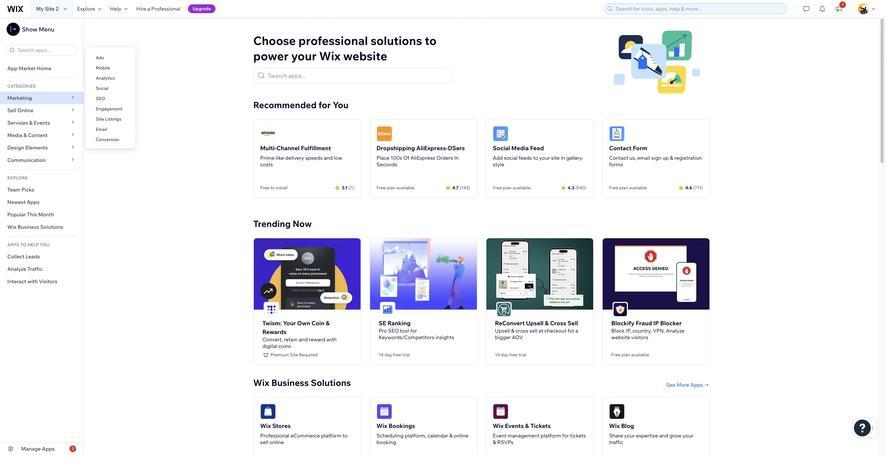 Task type: locate. For each thing, give the bounding box(es) containing it.
1 vertical spatial contact
[[610, 155, 629, 161]]

1 horizontal spatial seo
[[388, 328, 399, 334]]

1 vertical spatial 2
[[72, 447, 74, 452]]

required
[[299, 352, 318, 358]]

0 horizontal spatial 2
[[56, 5, 58, 12]]

0 vertical spatial professional
[[151, 5, 181, 12]]

social inside 'social media feed add social feeds to your site in gallery style'
[[493, 145, 510, 152]]

14 down pro
[[379, 352, 384, 358]]

2 free from the left
[[510, 352, 518, 358]]

0 vertical spatial and
[[324, 155, 333, 161]]

1 vertical spatial sell
[[260, 439, 268, 446]]

2 platform from the left
[[541, 433, 561, 439]]

feeds
[[519, 155, 532, 161]]

month
[[38, 212, 54, 218]]

available
[[397, 185, 415, 191], [513, 185, 531, 191], [629, 185, 647, 191], [632, 352, 650, 358]]

platform inside "wix events & tickets event management platform for tickets & rsvps"
[[541, 433, 561, 439]]

1 horizontal spatial solutions
[[311, 378, 351, 389]]

plan down style
[[503, 185, 512, 191]]

0 horizontal spatial sell
[[7, 107, 16, 114]]

upgrade button
[[188, 4, 215, 13]]

1 horizontal spatial 2
[[72, 447, 74, 452]]

blog
[[622, 423, 635, 430]]

website down solutions
[[343, 49, 388, 63]]

twism: your own coin & rewards poster image
[[254, 239, 361, 310]]

wix business solutions down 'this'
[[7, 224, 63, 231]]

free down keywords/competitors
[[393, 352, 401, 358]]

2 14 day free trial from the left
[[495, 352, 527, 358]]

sell inside sidebar element
[[7, 107, 16, 114]]

0 vertical spatial analyze
[[7, 266, 26, 273]]

digital
[[263, 343, 278, 350]]

media & content link
[[0, 129, 83, 142]]

free plan available down seconds
[[377, 185, 415, 191]]

free plan available for contact
[[610, 185, 647, 191]]

1 vertical spatial professional
[[260, 433, 290, 439]]

site for my
[[45, 5, 54, 12]]

wix down popular
[[7, 224, 16, 231]]

cross
[[550, 320, 567, 327]]

professional for a
[[151, 5, 181, 12]]

2 horizontal spatial site
[[290, 352, 298, 358]]

0 vertical spatial seo
[[96, 96, 105, 101]]

trial for upsell
[[519, 352, 527, 358]]

plan down forms at the right of page
[[620, 185, 628, 191]]

plan for social
[[503, 185, 512, 191]]

& up media & content
[[29, 120, 33, 126]]

0 horizontal spatial day
[[385, 352, 392, 358]]

media up the feeds
[[512, 145, 529, 152]]

reconvert upsell & cross sell upsell & cross sell at checkout for a bigger aov
[[495, 320, 579, 341]]

2 right manage apps in the bottom left of the page
[[72, 447, 74, 452]]

a right checkout at the bottom right of page
[[576, 328, 579, 334]]

0 horizontal spatial social
[[96, 86, 109, 91]]

free plan available down style
[[493, 185, 531, 191]]

social down analytics
[[96, 86, 109, 91]]

1 14 day free trial from the left
[[379, 352, 410, 358]]

your down "blog"
[[625, 433, 635, 439]]

0 horizontal spatial online
[[270, 439, 284, 446]]

upsell down the reconvert
[[495, 328, 510, 334]]

with
[[27, 279, 38, 285], [327, 337, 337, 343]]

0 vertical spatial media
[[7, 132, 22, 139]]

1 vertical spatial website
[[612, 334, 630, 341]]

free plan available
[[377, 185, 415, 191], [493, 185, 531, 191], [610, 185, 647, 191], [612, 352, 650, 358]]

0 horizontal spatial media
[[7, 132, 22, 139]]

0 vertical spatial sell
[[7, 107, 16, 114]]

2 trial from the left
[[519, 352, 527, 358]]

wix up wix stores logo
[[253, 378, 270, 389]]

& right coin
[[326, 320, 330, 327]]

& inside twism: your own coin & rewards convert, retain and reward with digital coins
[[326, 320, 330, 327]]

seo up engagement
[[96, 96, 105, 101]]

0 horizontal spatial trial
[[402, 352, 410, 358]]

coin
[[312, 320, 325, 327]]

for inside "wix events & tickets event management platform for tickets & rsvps"
[[563, 433, 569, 439]]

1 vertical spatial sell
[[568, 320, 578, 327]]

1 horizontal spatial sell
[[530, 328, 538, 334]]

0 horizontal spatial apps
[[27, 199, 40, 206]]

free down aov
[[510, 352, 518, 358]]

1 horizontal spatial site
[[96, 116, 104, 122]]

with inside "link"
[[27, 279, 38, 285]]

choose professional solutions to power your wix website
[[253, 33, 437, 63]]

fraud
[[636, 320, 652, 327]]

1 horizontal spatial social
[[493, 145, 510, 152]]

social inside "link"
[[96, 86, 109, 91]]

2 vertical spatial site
[[290, 352, 298, 358]]

0 horizontal spatial analyze
[[7, 266, 26, 273]]

1 vertical spatial analyze
[[666, 328, 685, 334]]

0 horizontal spatial professional
[[151, 5, 181, 12]]

wix up share
[[610, 423, 620, 430]]

day for reconvert
[[501, 352, 509, 358]]

1 vertical spatial media
[[512, 145, 529, 152]]

and left low
[[324, 155, 333, 161]]

1 horizontal spatial professional
[[260, 433, 290, 439]]

free plan available down the visitors
[[612, 352, 650, 358]]

twism: your own coin & rewards icon image
[[264, 303, 278, 317]]

0 horizontal spatial sell
[[260, 439, 268, 446]]

plan
[[387, 185, 396, 191], [503, 185, 512, 191], [620, 185, 628, 191], [622, 352, 631, 358]]

apps right manage
[[42, 446, 55, 453]]

contact left "us,"
[[610, 155, 629, 161]]

1 horizontal spatial day
[[501, 352, 509, 358]]

wix business solutions
[[7, 224, 63, 231], [253, 378, 351, 389]]

site down the coins on the bottom left
[[290, 352, 298, 358]]

1 vertical spatial seo
[[388, 328, 399, 334]]

business down popular this month at the left top
[[18, 224, 39, 231]]

0 horizontal spatial upsell
[[495, 328, 510, 334]]

free down seconds
[[377, 185, 386, 191]]

analyze up interact
[[7, 266, 26, 273]]

vpn.
[[653, 328, 665, 334]]

aliexpress-
[[417, 145, 448, 152]]

1 horizontal spatial trial
[[519, 352, 527, 358]]

14 day free trial for se
[[379, 352, 410, 358]]

free left install on the left top of the page
[[260, 185, 270, 191]]

ads
[[96, 55, 104, 60]]

& down the reconvert
[[511, 328, 515, 334]]

1 horizontal spatial sell
[[568, 320, 578, 327]]

now
[[293, 218, 312, 229]]

blockify
[[612, 320, 635, 327]]

apps
[[7, 242, 19, 248]]

Search for tools, apps, help & more... field
[[614, 4, 785, 14]]

design
[[7, 145, 24, 151]]

1 horizontal spatial online
[[454, 433, 469, 439]]

bigger
[[495, 334, 511, 341]]

0 horizontal spatial seo
[[96, 96, 105, 101]]

4.3
[[568, 185, 575, 190]]

1 horizontal spatial media
[[512, 145, 529, 152]]

available down "us,"
[[629, 185, 647, 191]]

solutions down required at the left of page
[[311, 378, 351, 389]]

14 down bigger
[[495, 352, 500, 358]]

sell inside wix stores professional ecommerce platform to sell online
[[260, 439, 268, 446]]

1 trial from the left
[[402, 352, 410, 358]]

0 horizontal spatial with
[[27, 279, 38, 285]]

of
[[404, 155, 410, 161]]

0 vertical spatial contact
[[610, 145, 632, 152]]

0 horizontal spatial events
[[34, 120, 50, 126]]

1 horizontal spatial website
[[612, 334, 630, 341]]

events down sell online link
[[34, 120, 50, 126]]

rsvps
[[498, 439, 514, 446]]

0 vertical spatial wix business solutions
[[7, 224, 63, 231]]

1 vertical spatial search apps... field
[[266, 68, 450, 83]]

seo down 'ranking'
[[388, 328, 399, 334]]

0 horizontal spatial site
[[45, 5, 54, 12]]

1 horizontal spatial with
[[327, 337, 337, 343]]

analyze down blocker
[[666, 328, 685, 334]]

1 horizontal spatial analyze
[[666, 328, 685, 334]]

1 horizontal spatial 14
[[495, 352, 500, 358]]

a inside reconvert upsell & cross sell upsell & cross sell at checkout for a bigger aov
[[576, 328, 579, 334]]

ecommerce
[[291, 433, 320, 439]]

day down pro
[[385, 352, 392, 358]]

professional inside wix stores professional ecommerce platform to sell online
[[260, 433, 290, 439]]

0 vertical spatial with
[[27, 279, 38, 285]]

2 horizontal spatial and
[[660, 433, 669, 439]]

up
[[663, 155, 669, 161]]

1 vertical spatial upsell
[[495, 328, 510, 334]]

in
[[454, 155, 459, 161]]

my
[[36, 5, 44, 12]]

online down 'stores'
[[270, 439, 284, 446]]

4.7
[[453, 185, 459, 190]]

day down bigger
[[501, 352, 509, 358]]

to
[[425, 33, 437, 48], [534, 155, 538, 161], [271, 185, 275, 191], [343, 433, 348, 439]]

site
[[45, 5, 54, 12], [96, 116, 104, 122], [290, 352, 298, 358]]

& right calendar
[[450, 433, 453, 439]]

14 day free trial down aov
[[495, 352, 527, 358]]

1 horizontal spatial 14 day free trial
[[495, 352, 527, 358]]

apps right more
[[691, 382, 704, 389]]

1 horizontal spatial search apps... field
[[266, 68, 450, 83]]

available down the visitors
[[632, 352, 650, 358]]

0 vertical spatial upsell
[[526, 320, 544, 327]]

online right calendar
[[454, 433, 469, 439]]

analyze traffic
[[7, 266, 43, 273]]

conversion
[[96, 137, 119, 142]]

marketing link
[[0, 92, 83, 104]]

sell down wix stores logo
[[260, 439, 268, 446]]

and
[[324, 155, 333, 161], [299, 337, 308, 343], [660, 433, 669, 439]]

help button
[[106, 0, 132, 18]]

2 14 from the left
[[495, 352, 500, 358]]

grow
[[670, 433, 682, 439]]

Search apps... field
[[15, 45, 75, 55], [266, 68, 450, 83]]

search apps... field up home
[[15, 45, 75, 55]]

1 vertical spatial and
[[299, 337, 308, 343]]

analyze inside sidebar element
[[7, 266, 26, 273]]

2 vertical spatial and
[[660, 433, 669, 439]]

1 horizontal spatial business
[[272, 378, 309, 389]]

available down seconds
[[397, 185, 415, 191]]

apps for manage apps
[[42, 446, 55, 453]]

0 horizontal spatial website
[[343, 49, 388, 63]]

wix up scheduling
[[377, 423, 388, 430]]

platform down the tickets
[[541, 433, 561, 439]]

wix down wix stores logo
[[260, 423, 271, 430]]

free for se
[[393, 352, 401, 358]]

and inside twism: your own coin & rewards convert, retain and reward with digital coins
[[299, 337, 308, 343]]

1 horizontal spatial events
[[505, 423, 524, 430]]

1 vertical spatial a
[[576, 328, 579, 334]]

0 vertical spatial website
[[343, 49, 388, 63]]

1
[[842, 2, 844, 7]]

wix business solutions down required at the left of page
[[253, 378, 351, 389]]

leads
[[26, 254, 40, 260]]

1 platform from the left
[[321, 433, 342, 439]]

like
[[276, 155, 284, 161]]

events inside "wix events & tickets event management platform for tickets & rsvps"
[[505, 423, 524, 430]]

contact down contact form logo on the right
[[610, 145, 632, 152]]

wix inside sidebar element
[[7, 224, 16, 231]]

manage
[[21, 446, 41, 453]]

1 horizontal spatial platform
[[541, 433, 561, 439]]

wix stores logo image
[[260, 404, 276, 420]]

choose
[[253, 33, 296, 48]]

1 horizontal spatial and
[[324, 155, 333, 161]]

sell left online
[[7, 107, 16, 114]]

and left grow
[[660, 433, 669, 439]]

traffic
[[610, 439, 624, 446]]

explore
[[7, 175, 28, 181]]

0 vertical spatial site
[[45, 5, 54, 12]]

email
[[96, 127, 107, 132]]

marketing
[[7, 95, 32, 101]]

wix down professional
[[319, 49, 341, 63]]

your right power
[[291, 49, 317, 63]]

& right up
[[670, 155, 674, 161]]

4.7 (143)
[[453, 185, 470, 190]]

media up design
[[7, 132, 22, 139]]

solutions down month
[[40, 224, 63, 231]]

sell right 'cross'
[[568, 320, 578, 327]]

your left site
[[540, 155, 550, 161]]

1 free from the left
[[393, 352, 401, 358]]

0 horizontal spatial 14
[[379, 352, 384, 358]]

sell left at
[[530, 328, 538, 334]]

platform right ecommerce
[[321, 433, 342, 439]]

trial down aov
[[519, 352, 527, 358]]

0 vertical spatial business
[[18, 224, 39, 231]]

site right my
[[45, 5, 54, 12]]

your inside choose professional solutions to power your wix website
[[291, 49, 317, 63]]

apps up 'this'
[[27, 199, 40, 206]]

wix up event
[[493, 423, 504, 430]]

0 horizontal spatial free
[[393, 352, 401, 358]]

free for social media feed
[[493, 185, 502, 191]]

business down premium site required
[[272, 378, 309, 389]]

2 day from the left
[[501, 352, 509, 358]]

1 horizontal spatial free
[[510, 352, 518, 358]]

blockify fraud ip blocker poster image
[[603, 239, 710, 310]]

dsers
[[448, 145, 465, 152]]

popular this month link
[[0, 209, 83, 221]]

plan down ip,
[[622, 352, 631, 358]]

1 vertical spatial site
[[96, 116, 104, 122]]

2 horizontal spatial apps
[[691, 382, 704, 389]]

tickets
[[570, 433, 586, 439]]

1 horizontal spatial a
[[576, 328, 579, 334]]

wix inside wix stores professional ecommerce platform to sell online
[[260, 423, 271, 430]]

14 day free trial down keywords/competitors
[[379, 352, 410, 358]]

free plan available down forms at the right of page
[[610, 185, 647, 191]]

plan down seconds
[[387, 185, 396, 191]]

multi-channel fulfillment logo image
[[260, 126, 276, 142]]

and right "retain"
[[299, 337, 308, 343]]

0 horizontal spatial platform
[[321, 433, 342, 439]]

categories
[[7, 83, 36, 89]]

for right tool
[[411, 328, 417, 334]]

& left rsvps
[[493, 439, 496, 446]]

social media feed add social feeds to your site in gallery style
[[493, 145, 583, 168]]

newest
[[7, 199, 26, 206]]

for left tickets
[[563, 433, 569, 439]]

speeds
[[305, 155, 323, 161]]

services & events
[[7, 120, 50, 126]]

1 horizontal spatial apps
[[42, 446, 55, 453]]

2 vertical spatial apps
[[42, 446, 55, 453]]

fulfillment
[[301, 145, 331, 152]]

0 horizontal spatial business
[[18, 224, 39, 231]]

trending now
[[253, 218, 312, 229]]

0 vertical spatial a
[[147, 5, 150, 12]]

0 vertical spatial social
[[96, 86, 109, 91]]

wix stores professional ecommerce platform to sell online
[[260, 423, 348, 446]]

upsell up at
[[526, 320, 544, 327]]

search apps... field down choose professional solutions to power your wix website
[[266, 68, 450, 83]]

0 vertical spatial solutions
[[40, 224, 63, 231]]

0 horizontal spatial 14 day free trial
[[379, 352, 410, 358]]

professional down 'stores'
[[260, 433, 290, 439]]

site up email
[[96, 116, 104, 122]]

1 day from the left
[[385, 352, 392, 358]]

free down forms at the right of page
[[610, 185, 619, 191]]

0 horizontal spatial search apps... field
[[15, 45, 75, 55]]

in
[[561, 155, 565, 161]]

(143)
[[460, 185, 470, 190]]

0 vertical spatial events
[[34, 120, 50, 126]]

professional right hire on the left
[[151, 5, 181, 12]]

blockify fraud ip blocker icon image
[[614, 303, 627, 317]]

place
[[377, 155, 390, 161]]

seo inside the seo link
[[96, 96, 105, 101]]

1 vertical spatial events
[[505, 423, 524, 430]]

plan for dropshipping
[[387, 185, 396, 191]]

insights
[[436, 334, 454, 341]]

1 horizontal spatial upsell
[[526, 320, 544, 327]]

for
[[319, 100, 331, 111], [411, 328, 417, 334], [568, 328, 575, 334], [563, 433, 569, 439]]

day for se
[[385, 352, 392, 358]]

business inside wix business solutions link
[[18, 224, 39, 231]]

1 vertical spatial social
[[493, 145, 510, 152]]

event
[[493, 433, 507, 439]]

0 vertical spatial apps
[[27, 199, 40, 206]]

social up add
[[493, 145, 510, 152]]

2 right my
[[56, 5, 58, 12]]

0 horizontal spatial wix business solutions
[[7, 224, 63, 231]]

your
[[283, 320, 296, 327]]

analyze inside blockify fraud ip blocker block ip, country, vpn. analyze website visitors
[[666, 328, 685, 334]]

checkout
[[545, 328, 567, 334]]

upgrade
[[193, 6, 211, 11]]

free down style
[[493, 185, 502, 191]]

website down blockify
[[612, 334, 630, 341]]

for right checkout at the bottom right of page
[[568, 328, 575, 334]]

0 horizontal spatial solutions
[[40, 224, 63, 231]]

0 horizontal spatial and
[[299, 337, 308, 343]]

& left 'cross'
[[545, 320, 549, 327]]

management
[[508, 433, 540, 439]]

a right hire on the left
[[147, 5, 150, 12]]

with right reward
[[327, 337, 337, 343]]

0 vertical spatial sell
[[530, 328, 538, 334]]

apps inside the newest apps link
[[27, 199, 40, 206]]

&
[[29, 120, 33, 126], [23, 132, 27, 139], [670, 155, 674, 161], [326, 320, 330, 327], [545, 320, 549, 327], [511, 328, 515, 334], [525, 423, 529, 430], [450, 433, 453, 439], [493, 439, 496, 446]]

with down traffic in the bottom left of the page
[[27, 279, 38, 285]]

collect
[[7, 254, 24, 260]]

design elements
[[7, 145, 48, 151]]

se ranking poster image
[[370, 239, 477, 310]]

trial down keywords/competitors
[[402, 352, 410, 358]]

1 14 from the left
[[379, 352, 384, 358]]

events up 'management' at the bottom right of the page
[[505, 423, 524, 430]]

1 horizontal spatial wix business solutions
[[253, 378, 351, 389]]

website inside choose professional solutions to power your wix website
[[343, 49, 388, 63]]

0 vertical spatial search apps... field
[[15, 45, 75, 55]]

plan for contact
[[620, 185, 628, 191]]

wix inside choose professional solutions to power your wix website
[[319, 49, 341, 63]]

wix inside wix bookings scheduling platform, calendar & online booking
[[377, 423, 388, 430]]

free plan available for social
[[493, 185, 531, 191]]

for inside se ranking pro seo tool for keywords/competitors insights
[[411, 328, 417, 334]]

hire
[[136, 5, 146, 12]]

free for multi-channel fulfillment
[[260, 185, 270, 191]]

available down the feeds
[[513, 185, 531, 191]]



Task type: vqa. For each thing, say whether or not it's contained in the screenshot.


Task type: describe. For each thing, give the bounding box(es) containing it.
your inside 'social media feed add social feeds to your site in gallery style'
[[540, 155, 550, 161]]

interact with visitors
[[7, 279, 57, 285]]

traffic
[[27, 266, 43, 273]]

collect leads
[[7, 254, 40, 260]]

professional for stores
[[260, 433, 290, 439]]

social media feed logo image
[[493, 126, 509, 142]]

se ranking icon image
[[381, 303, 395, 317]]

trending
[[253, 218, 291, 229]]

reward
[[309, 337, 326, 343]]

& up 'management' at the bottom right of the page
[[525, 423, 529, 430]]

free for reconvert
[[510, 352, 518, 358]]

stores
[[272, 423, 291, 430]]

rewards
[[263, 329, 287, 336]]

apps to help you
[[7, 242, 49, 248]]

1 vertical spatial apps
[[691, 382, 704, 389]]

multi-channel fulfillment prime-like delivery speeds and low costs
[[260, 145, 342, 168]]

app
[[7, 65, 18, 72]]

search apps... field inside sidebar element
[[15, 45, 75, 55]]

seconds
[[377, 161, 398, 168]]

site inside site listings 'link'
[[96, 116, 104, 122]]

free for dropshipping aliexpress-dsers
[[377, 185, 386, 191]]

you
[[333, 100, 349, 111]]

wix events & tickets logo image
[[493, 404, 509, 420]]

style
[[493, 161, 505, 168]]

0 horizontal spatial a
[[147, 5, 150, 12]]

available for media
[[513, 185, 531, 191]]

contact form contact us, email sign up & registration forms
[[610, 145, 703, 168]]

solutions inside sidebar element
[[40, 224, 63, 231]]

engagement
[[96, 106, 122, 112]]

wix blog logo image
[[610, 404, 625, 420]]

email link
[[86, 123, 135, 136]]

apps for newest apps
[[27, 199, 40, 206]]

twism:
[[263, 320, 282, 327]]

social for social media feed add social feeds to your site in gallery style
[[493, 145, 510, 152]]

free down block
[[612, 352, 621, 358]]

available for aliexpress-
[[397, 185, 415, 191]]

to
[[20, 242, 26, 248]]

& inside contact form contact us, email sign up & registration forms
[[670, 155, 674, 161]]

14 day free trial for reconvert
[[495, 352, 527, 358]]

and inside 'wix blog share your expertise and grow your traffic'
[[660, 433, 669, 439]]

team
[[7, 187, 20, 193]]

1 vertical spatial business
[[272, 378, 309, 389]]

forms
[[610, 161, 623, 168]]

1 vertical spatial wix business solutions
[[253, 378, 351, 389]]

website inside blockify fraud ip blocker block ip, country, vpn. analyze website visitors
[[612, 334, 630, 341]]

site for premium
[[290, 352, 298, 358]]

free plan available for dropshipping
[[377, 185, 415, 191]]

se
[[379, 320, 386, 327]]

visitors
[[632, 334, 649, 341]]

home
[[37, 65, 51, 72]]

see
[[667, 382, 676, 389]]

design elements link
[[0, 142, 83, 154]]

wix inside "wix events & tickets event management platform for tickets & rsvps"
[[493, 423, 504, 430]]

dropshipping aliexpress-dsers logo image
[[377, 126, 392, 142]]

for left you
[[319, 100, 331, 111]]

free to install
[[260, 185, 288, 191]]

show
[[22, 26, 37, 33]]

sell inside reconvert upsell & cross sell upsell & cross sell at checkout for a bigger aov
[[568, 320, 578, 327]]

explore
[[77, 5, 95, 12]]

sidebar element
[[0, 18, 84, 456]]

ranking
[[388, 320, 411, 327]]

& left content
[[23, 132, 27, 139]]

online
[[17, 107, 33, 114]]

& inside wix bookings scheduling platform, calendar & online booking
[[450, 433, 453, 439]]

media inside sidebar element
[[7, 132, 22, 139]]

14 for se
[[379, 352, 384, 358]]

trial for ranking
[[402, 352, 410, 358]]

site
[[551, 155, 560, 161]]

analyze traffic link
[[0, 263, 83, 276]]

popular
[[7, 212, 26, 218]]

2 inside sidebar element
[[72, 447, 74, 452]]

events inside sidebar element
[[34, 120, 50, 126]]

picks
[[22, 187, 34, 193]]

premium site required
[[271, 352, 318, 358]]

interact
[[7, 279, 26, 285]]

premium
[[271, 352, 289, 358]]

engagement link
[[86, 103, 135, 115]]

country,
[[633, 328, 652, 334]]

hire a professional
[[136, 5, 181, 12]]

3.1 (7)
[[342, 185, 354, 190]]

reconvert upsell & cross sell poster image
[[487, 239, 593, 310]]

ip,
[[626, 328, 632, 334]]

scheduling
[[377, 433, 404, 439]]

registration
[[675, 155, 703, 161]]

to inside choose professional solutions to power your wix website
[[425, 33, 437, 48]]

power
[[253, 49, 289, 63]]

coins
[[279, 343, 291, 350]]

dropshipping
[[377, 145, 415, 152]]

your right grow
[[683, 433, 694, 439]]

calendar
[[428, 433, 449, 439]]

wix inside 'wix blog share your expertise and grow your traffic'
[[610, 423, 620, 430]]

wix business solutions inside sidebar element
[[7, 224, 63, 231]]

and inside "multi-channel fulfillment prime-like delivery speeds and low costs"
[[324, 155, 333, 161]]

to inside 'social media feed add social feeds to your site in gallery style'
[[534, 155, 538, 161]]

14 for reconvert
[[495, 352, 500, 358]]

online inside wix bookings scheduling platform, calendar & online booking
[[454, 433, 469, 439]]

newest apps link
[[0, 196, 83, 209]]

block
[[612, 328, 625, 334]]

newest apps
[[7, 199, 40, 206]]

dropshipping aliexpress-dsers place 100s of aliexpress orders in seconds
[[377, 145, 465, 168]]

1 vertical spatial solutions
[[311, 378, 351, 389]]

app market home
[[7, 65, 51, 72]]

aliexpress
[[411, 155, 436, 161]]

mobile
[[96, 65, 110, 71]]

form
[[633, 145, 648, 152]]

seo inside se ranking pro seo tool for keywords/competitors insights
[[388, 328, 399, 334]]

visitors
[[39, 279, 57, 285]]

(7)
[[349, 185, 354, 190]]

convert,
[[263, 337, 283, 343]]

sell inside reconvert upsell & cross sell upsell & cross sell at checkout for a bigger aov
[[530, 328, 538, 334]]

delivery
[[285, 155, 304, 161]]

popular this month
[[7, 212, 54, 218]]

retain
[[284, 337, 298, 343]]

app market home link
[[0, 62, 83, 75]]

with inside twism: your own coin & rewards convert, retain and reward with digital coins
[[327, 337, 337, 343]]

platform inside wix stores professional ecommerce platform to sell online
[[321, 433, 342, 439]]

wix events & tickets event management platform for tickets & rsvps
[[493, 423, 586, 446]]

for inside reconvert upsell & cross sell upsell & cross sell at checkout for a bigger aov
[[568, 328, 575, 334]]

1 contact from the top
[[610, 145, 632, 152]]

media inside 'social media feed add social feeds to your site in gallery style'
[[512, 145, 529, 152]]

to inside wix stores professional ecommerce platform to sell online
[[343, 433, 348, 439]]

sell online link
[[0, 104, 83, 117]]

menu
[[39, 26, 54, 33]]

recommended
[[253, 100, 317, 111]]

1 button
[[831, 0, 847, 18]]

2 contact from the top
[[610, 155, 629, 161]]

4.3 (540)
[[568, 185, 587, 190]]

show menu
[[22, 26, 54, 33]]

keywords/competitors
[[379, 334, 435, 341]]

my site 2
[[36, 5, 58, 12]]

media & content
[[7, 132, 48, 139]]

content
[[28, 132, 48, 139]]

reconvert upsell & cross sell icon image
[[497, 303, 511, 317]]

0 vertical spatial 2
[[56, 5, 58, 12]]

wix bookings logo image
[[377, 404, 392, 420]]

available for form
[[629, 185, 647, 191]]

install
[[276, 185, 288, 191]]

bookings
[[389, 423, 415, 430]]

site listings link
[[86, 113, 135, 126]]

free for contact form
[[610, 185, 619, 191]]

mobile link
[[86, 62, 135, 74]]

social for social
[[96, 86, 109, 91]]

orders
[[437, 155, 453, 161]]

online inside wix stores professional ecommerce platform to sell online
[[270, 439, 284, 446]]

multi-
[[260, 145, 277, 152]]

wix bookings scheduling platform, calendar & online booking
[[377, 423, 469, 446]]

contact form logo image
[[610, 126, 625, 142]]



